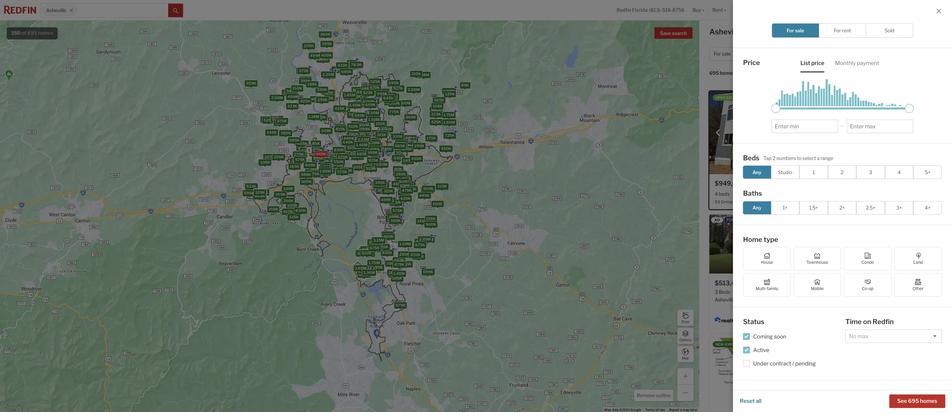 Task type: locate. For each thing, give the bounding box(es) containing it.
470k
[[322, 52, 332, 57], [370, 85, 380, 90], [410, 253, 420, 257]]

data
[[612, 408, 619, 412]]

units up 449k
[[334, 157, 343, 162]]

1 vertical spatial for sale
[[714, 51, 731, 57]]

310k down the 305k in the top left of the page
[[269, 207, 278, 212]]

a left "range"
[[817, 155, 820, 161]]

250k
[[385, 93, 395, 98], [385, 98, 395, 102], [313, 156, 323, 160], [399, 252, 409, 257]]

135k
[[445, 92, 455, 96]]

contract
[[770, 361, 792, 367]]

400k
[[321, 53, 332, 58], [333, 67, 343, 72], [422, 188, 433, 192], [387, 213, 398, 217]]

800k down the 770k
[[423, 270, 433, 275]]

for for for rent checkbox
[[834, 28, 841, 33]]

list price element
[[801, 54, 825, 72]]

1 vertical spatial 725k
[[445, 133, 455, 138]]

2 units down 3 units
[[353, 138, 366, 143]]

1 horizontal spatial ago
[[855, 96, 862, 100]]

0 horizontal spatial 610k
[[283, 210, 293, 214]]

1 vertical spatial 295k
[[373, 265, 383, 270]]

849k up 385k
[[305, 163, 315, 168]]

330k up "80k"
[[393, 156, 404, 160]]

sq for 2,585
[[772, 191, 777, 197]]

700k
[[351, 145, 361, 149], [363, 252, 374, 256], [386, 261, 397, 266], [401, 262, 411, 267]]

845k
[[366, 131, 376, 136]]

695 homes
[[710, 70, 735, 76]]

baths for 2 baths
[[856, 315, 869, 320]]

3+ radio
[[885, 201, 914, 215]]

595k down 1.07m
[[396, 144, 406, 149]]

sale inside checkbox
[[795, 28, 805, 33]]

0 vertical spatial 800k
[[342, 136, 353, 141]]

350k
[[385, 100, 396, 105], [347, 145, 357, 150]]

1 horizontal spatial hrs
[[847, 96, 854, 100]]

550k down 1.07m
[[402, 147, 412, 151]]

1 horizontal spatial 350k
[[385, 100, 396, 105]]

4 checkbox
[[885, 166, 914, 179]]

300k up 735k
[[390, 218, 401, 223]]

475k down 1.28m
[[370, 147, 380, 152]]

0 vertical spatial 895k
[[379, 93, 390, 97]]

485k
[[323, 96, 334, 100]]

homes
[[758, 27, 783, 36]]

0 horizontal spatial 3
[[353, 131, 356, 136]]

400k down the 190k
[[387, 213, 398, 217]]

0 horizontal spatial 85k
[[312, 141, 320, 146]]

400 n skyloft dr, asheville, nc 28801
[[834, 323, 906, 328]]

nc up 3+
[[900, 200, 906, 205]]

terms of use link
[[646, 408, 665, 412]]

675k
[[323, 166, 333, 170], [309, 172, 319, 176], [415, 243, 425, 248], [370, 246, 380, 250]]

585k
[[286, 89, 297, 93]]

ft up the 28801
[[891, 315, 895, 320]]

1 horizontal spatial 4
[[725, 343, 727, 347]]

480k down 345k
[[378, 188, 388, 193]]

homes inside button
[[921, 398, 938, 405]]

any inside any "option"
[[753, 169, 762, 175]]

home type
[[743, 236, 779, 244]]

1 vertical spatial baths
[[856, 315, 869, 320]]

soon
[[850, 343, 860, 347]]

2 vertical spatial 470k
[[410, 253, 420, 257]]

699k
[[389, 81, 399, 85], [364, 86, 374, 91], [377, 91, 387, 96], [365, 103, 376, 107], [311, 151, 321, 156], [400, 183, 410, 188], [423, 270, 433, 274]]

new 2 hrs ago
[[835, 96, 862, 100]]

595k
[[322, 41, 332, 46], [396, 144, 406, 149], [319, 170, 330, 175], [244, 191, 254, 196]]

1.5+
[[810, 205, 819, 211]]

600k down 888k
[[301, 179, 312, 184]]

0 vertical spatial beds
[[719, 191, 730, 197]]

2 vertical spatial homes
[[921, 398, 938, 405]]

for rent
[[834, 28, 852, 33]]

tap
[[764, 155, 772, 161]]

1 vertical spatial 685k
[[357, 152, 367, 156]]

other
[[913, 286, 924, 291]]

0 horizontal spatial 310k
[[269, 207, 278, 212]]

150k up 1.03m
[[376, 122, 385, 126]]

1 horizontal spatial 460k
[[370, 243, 381, 248]]

active
[[754, 347, 770, 354]]

1 horizontal spatial 549k
[[364, 145, 374, 150]]

0 vertical spatial homes
[[38, 30, 54, 36]]

365k up 735k
[[387, 216, 397, 221]]

1 horizontal spatial 899k
[[353, 88, 363, 92]]

Co-op checkbox
[[844, 273, 892, 297]]

0 horizontal spatial 533k
[[246, 184, 256, 189]]

1 vertical spatial 865k
[[359, 272, 369, 277]]

map data ©2023 google
[[605, 408, 641, 412]]

townhouse
[[807, 260, 829, 265]]

899k up 380k
[[272, 117, 282, 121]]

for left "sale"
[[787, 28, 794, 33]]

1 vertical spatial 85k
[[312, 141, 320, 146]]

150k
[[292, 86, 302, 91], [376, 122, 385, 126]]

ft up 28806
[[778, 191, 782, 197]]

28805
[[907, 200, 920, 205]]

payment
[[857, 60, 880, 66]]

349k down 415k
[[267, 130, 277, 135]]

2 inside option
[[841, 169, 844, 175]]

450k down 299k
[[411, 157, 422, 161]]

235k
[[392, 276, 402, 281]]

3 inside "map" region
[[353, 131, 356, 136]]

1.30m
[[364, 271, 375, 275]]

205k
[[304, 44, 314, 48], [299, 68, 309, 72], [274, 155, 284, 160]]

0 vertical spatial baths
[[742, 191, 754, 197]]

units down "390k"
[[315, 154, 325, 159]]

1 vertical spatial 800k
[[423, 270, 433, 275]]

610k down 290k
[[283, 210, 293, 214]]

435k down 715k
[[382, 250, 392, 255]]

2.48m
[[418, 73, 429, 77]]

new for new 2 hrs ago
[[835, 96, 843, 100]]

2 vertical spatial 205k
[[274, 155, 284, 160]]

975k
[[351, 95, 361, 99]]

asheville, nc homes for sale
[[710, 27, 812, 36]]

for sale right homes
[[787, 28, 805, 33]]

2 units down "390k"
[[312, 154, 325, 159]]

For sale checkbox
[[772, 23, 820, 38]]

350k down '927k'
[[385, 100, 396, 105]]

435k left the 910k
[[336, 126, 346, 131]]

533k
[[301, 148, 311, 153], [246, 184, 256, 189]]

asheville, down the 1,179
[[867, 323, 885, 328]]

ago for new 4 hrs ago
[[736, 343, 743, 347]]

1.60m
[[399, 101, 410, 106], [444, 120, 455, 125], [320, 169, 331, 174]]

4.5
[[734, 191, 741, 197]]

1 horizontal spatial for
[[787, 28, 794, 33]]

279k up 235k
[[389, 270, 399, 275]]

2+ radio
[[828, 201, 857, 215]]

list box
[[846, 330, 942, 343]]

1 vertical spatial 4
[[715, 191, 718, 197]]

2.5+
[[866, 205, 876, 211]]

500k down 689k
[[396, 150, 407, 155]]

0 vertical spatial 3
[[353, 131, 356, 136]]

685k down 3 units
[[344, 136, 354, 141]]

1 any from the top
[[753, 169, 762, 175]]

map down options
[[682, 356, 689, 360]]

2 up skyloft
[[853, 315, 855, 320]]

5+ checkbox
[[914, 166, 942, 179]]

beds
[[743, 154, 760, 162]]

399k down "80k"
[[396, 172, 406, 177]]

next button image
[[810, 130, 817, 136]]

795k
[[349, 113, 358, 117]]

2 horizontal spatial homes
[[921, 398, 938, 405]]

1 vertical spatial 360k
[[369, 240, 379, 245]]

425k up the 190k
[[378, 183, 388, 187]]

insights
[[888, 29, 908, 36]]

470k right 519k
[[322, 52, 332, 57]]

365k
[[298, 146, 308, 151], [317, 172, 327, 177], [401, 176, 411, 181], [374, 183, 384, 187], [387, 216, 397, 221]]

355k
[[327, 150, 337, 155], [394, 171, 404, 176]]

map inside button
[[682, 356, 689, 360]]

for left rent
[[834, 28, 841, 33]]

775k
[[389, 110, 399, 114], [316, 115, 326, 120]]

2 beds
[[834, 315, 849, 320]]

387k
[[389, 215, 399, 220]]

350k left 398k
[[347, 145, 357, 150]]

2 down 690k
[[353, 138, 356, 143]]

video tour
[[868, 343, 889, 347]]

650k right '845k'
[[382, 127, 392, 132]]

3.85m
[[373, 238, 385, 242]]

575k
[[338, 155, 348, 159], [295, 158, 305, 162], [337, 170, 347, 174], [398, 177, 408, 182], [393, 208, 403, 213], [396, 303, 406, 308]]

645k down 780k
[[343, 140, 353, 145]]

210k
[[411, 71, 421, 76]]

previous button image
[[715, 130, 722, 136]]

695 right '350'
[[27, 30, 37, 36]]

700k up 1.70m
[[363, 252, 374, 256]]

1 horizontal spatial 3
[[870, 169, 873, 175]]

520k
[[362, 251, 372, 256]]

2 baths
[[853, 315, 869, 320]]

4 inside 4 checkbox
[[898, 169, 901, 175]]

0 vertical spatial ft
[[778, 191, 782, 197]]

1.50m down 2.50m
[[368, 117, 380, 122]]

see 695 homes button
[[890, 395, 946, 408]]

any for 1+
[[753, 205, 762, 211]]

695 inside 'see 695 homes' button
[[909, 398, 919, 405]]

0 vertical spatial ago
[[855, 96, 862, 100]]

4.35m
[[422, 237, 434, 242]]

2 horizontal spatial 4
[[898, 169, 901, 175]]

0 horizontal spatial 645k
[[343, 140, 353, 145]]

1 vertical spatial 420k
[[296, 152, 306, 156]]

1 horizontal spatial 470k
[[370, 85, 380, 90]]

1 vertical spatial 899k
[[272, 117, 282, 121]]

460k down 3.15m
[[370, 243, 381, 248]]

Multi-family checkbox
[[743, 273, 791, 297]]

1 horizontal spatial baths
[[856, 315, 869, 320]]

533k down "455k"
[[301, 148, 311, 153]]

any inside any radio
[[753, 205, 762, 211]]

270k up 160k
[[437, 185, 447, 189]]

869k
[[406, 115, 416, 120]]

250k up 332k
[[399, 252, 409, 257]]

Enter min text field
[[775, 123, 835, 130]]

323k
[[287, 104, 297, 108], [431, 112, 441, 117], [291, 159, 301, 163], [255, 190, 265, 194]]

units
[[365, 99, 375, 104], [357, 131, 366, 136], [357, 138, 366, 143], [315, 154, 325, 159], [334, 157, 343, 162]]

3 inside option
[[870, 169, 873, 175]]

500k up 160k
[[423, 186, 434, 191]]

Sold checkbox
[[866, 23, 914, 38]]

2 horizontal spatial 695
[[909, 398, 919, 405]]

760k
[[374, 161, 384, 165]]

0 horizontal spatial beds
[[719, 191, 730, 197]]

1 horizontal spatial 480k
[[378, 188, 388, 193]]

28801
[[893, 323, 906, 328]]

3 down the 910k
[[353, 131, 356, 136]]

565k up 795k
[[339, 107, 349, 111]]

1 vertical spatial 599k
[[360, 127, 370, 131]]

1 vertical spatial 775k
[[316, 115, 326, 120]]

1 horizontal spatial redfin
[[873, 318, 894, 326]]

redfin
[[617, 7, 631, 13], [873, 318, 894, 326]]

beds for 4 beds
[[719, 191, 730, 197]]

405k
[[254, 194, 265, 199]]

florida:
[[632, 7, 649, 13]]

1 horizontal spatial new
[[835, 96, 843, 100]]

0 vertical spatial 849k
[[345, 94, 355, 99]]

0 vertical spatial of
[[22, 30, 26, 36]]

1.60m down 449k
[[320, 169, 331, 174]]

0 horizontal spatial 875k
[[300, 173, 310, 178]]

1 vertical spatial 205k
[[299, 68, 309, 72]]

0 horizontal spatial 75k
[[317, 98, 324, 102]]

1 vertical spatial 549k
[[353, 154, 363, 159]]

775k down 559k
[[389, 110, 399, 114]]

2.20m
[[323, 72, 334, 77]]

mobile
[[811, 286, 824, 291]]

report
[[670, 408, 680, 412]]

0 horizontal spatial for
[[714, 51, 721, 57]]

option group
[[772, 23, 914, 38], [743, 166, 942, 179], [743, 201, 942, 215], [743, 247, 942, 297]]

2 horizontal spatial for
[[834, 28, 841, 33]]

2 any from the top
[[753, 205, 762, 211]]

1 horizontal spatial 399k
[[367, 150, 378, 155]]

of for terms
[[656, 408, 659, 412]]

0 horizontal spatial 360k
[[320, 32, 330, 37]]

save
[[660, 30, 671, 36]]

redfin right on
[[873, 318, 894, 326]]

475k down 4.00m on the bottom left of page
[[362, 247, 372, 252]]

439k
[[311, 53, 321, 58], [319, 159, 329, 164], [400, 196, 411, 201]]

Any radio
[[743, 201, 772, 215]]

under contract / pending
[[754, 361, 816, 367]]

0 horizontal spatial 565k
[[301, 178, 311, 182]]

450k up 715k
[[383, 234, 394, 239]]

house
[[761, 260, 773, 265]]

Condo checkbox
[[844, 247, 892, 271]]

0 vertical spatial sq
[[772, 191, 777, 197]]

825k
[[357, 90, 367, 94]]

355k up 239k in the top of the page
[[394, 171, 404, 176]]

105k
[[354, 165, 363, 170]]

0 horizontal spatial baths
[[742, 191, 754, 197]]

1 vertical spatial 355k
[[394, 171, 404, 176]]

1 horizontal spatial 800k
[[423, 270, 433, 275]]

0 horizontal spatial 150k
[[292, 86, 302, 91]]

2 vertical spatial 849k
[[284, 196, 294, 200]]

0 horizontal spatial ago
[[736, 343, 743, 347]]

for sale inside for sale checkbox
[[787, 28, 805, 33]]

565k down 888k
[[301, 178, 311, 182]]

1.75m down the 135k
[[444, 113, 454, 117]]

0 vertical spatial 1.45m
[[349, 103, 361, 107]]

for for for sale checkbox
[[787, 28, 794, 33]]

750k
[[368, 99, 378, 103], [359, 123, 369, 127], [367, 131, 377, 136], [356, 139, 366, 143]]

0 vertical spatial 875k
[[405, 136, 415, 140]]

photo of 646 new haw creek rd, asheville, nc 28805 image
[[829, 91, 941, 174]]

750k up 1.28m
[[367, 131, 377, 136]]

470k down the 770k
[[410, 253, 420, 257]]

1 horizontal spatial 533k
[[301, 148, 311, 153]]

0 vertical spatial 533k
[[301, 148, 311, 153]]

new for new 4 hrs ago
[[716, 343, 724, 347]]

1 vertical spatial 435k
[[382, 250, 392, 255]]

195k
[[433, 104, 442, 108]]

for inside button
[[714, 51, 721, 57]]

0 vertical spatial 399k
[[352, 122, 363, 127]]

for
[[787, 28, 794, 33], [834, 28, 841, 33], [714, 51, 721, 57]]

4 for 4
[[898, 169, 901, 175]]

565k up the "195k" on the left of page
[[434, 98, 444, 102]]

365k down '794k'
[[317, 172, 327, 177]]

nc down 1,179 sq ft
[[886, 323, 892, 328]]

4.00m
[[369, 242, 381, 246]]

107k
[[265, 155, 274, 159]]

383k
[[350, 124, 360, 128]]

1 vertical spatial 350k
[[347, 145, 357, 150]]

Any checkbox
[[743, 166, 772, 179]]

3 left 4 checkbox
[[870, 169, 873, 175]]

1.60m down the 135k
[[444, 120, 455, 125]]

beds up n
[[838, 315, 849, 320]]

Studio checkbox
[[771, 166, 800, 179]]

350 of 695 homes
[[11, 30, 54, 36]]

1.50m left the 553k
[[354, 93, 366, 98]]

0 vertical spatial new
[[835, 96, 843, 100]]

option group containing for sale
[[772, 23, 914, 38]]

610k down the 297k
[[404, 182, 414, 187]]

500k down the 155k
[[426, 222, 436, 227]]

995k
[[313, 156, 323, 161]]

300k down 290k
[[287, 209, 298, 213]]

map for map data ©2023 google
[[605, 408, 611, 412]]

695k
[[341, 69, 351, 74], [324, 73, 334, 78], [350, 152, 360, 157]]

1 vertical spatial 310k
[[269, 207, 278, 212]]

800k down 815k on the left of page
[[342, 136, 353, 141]]

0 horizontal spatial redfin
[[617, 7, 631, 13]]

new 4 hrs ago
[[716, 343, 743, 347]]

8756
[[673, 7, 685, 13]]

0 vertical spatial hrs
[[847, 96, 854, 100]]

2 vertical spatial 399k
[[396, 172, 406, 177]]

393k
[[300, 79, 310, 83]]

300k down the 305k in the top left of the page
[[282, 199, 292, 203]]

279k down 332k
[[389, 272, 399, 277]]

price
[[812, 60, 825, 66]]

550k down 3.15m
[[371, 245, 381, 250]]

4 for 4 beds
[[715, 191, 718, 197]]

3.40m
[[357, 251, 369, 256]]

450k
[[441, 146, 451, 151], [323, 156, 333, 160], [411, 157, 422, 161], [363, 164, 374, 169], [393, 182, 403, 187], [399, 190, 410, 194], [287, 203, 297, 208], [383, 234, 394, 239], [414, 254, 424, 259]]

422k
[[321, 52, 331, 57]]

1 vertical spatial 1.75m
[[444, 113, 454, 117]]

video
[[868, 343, 878, 347]]

1 horizontal spatial 695
[[710, 70, 719, 76]]

3 checkbox
[[857, 166, 885, 179]]

0 vertical spatial 498k
[[322, 162, 332, 167]]

439k left 422k
[[311, 53, 321, 58]]

0 horizontal spatial 849k
[[284, 196, 294, 200]]

1.45m up 235k
[[394, 271, 405, 276]]

Mobile checkbox
[[794, 273, 842, 297]]

0 vertical spatial 685k
[[344, 136, 354, 141]]



Task type: describe. For each thing, give the bounding box(es) containing it.
1 vertical spatial 533k
[[246, 184, 256, 189]]

1 horizontal spatial homes
[[720, 70, 735, 76]]

property
[[743, 391, 772, 399]]

0 vertical spatial 600k
[[262, 117, 272, 122]]

250k down '927k'
[[385, 98, 395, 102]]

0 horizontal spatial 799k
[[282, 196, 292, 201]]

photo of 400 n skyloft dr, asheville, nc 28801 image
[[829, 215, 941, 298]]

monthly
[[836, 60, 856, 66]]

minimum price slider
[[772, 104, 781, 113]]

0 vertical spatial 355k
[[327, 150, 337, 155]]

300k down the 297k
[[406, 187, 416, 191]]

415k
[[275, 120, 284, 125]]

1.5+ radio
[[800, 201, 828, 215]]

535k
[[342, 168, 352, 173]]

575k right 819k on the left
[[337, 170, 347, 174]]

505k
[[289, 138, 300, 143]]

remove asheville image
[[70, 8, 74, 12]]

425k down 2.23m on the left of the page
[[358, 145, 368, 150]]

coming
[[835, 343, 849, 347]]

450k down "80k"
[[393, 182, 403, 187]]

1 horizontal spatial 565k
[[339, 107, 349, 111]]

700k up 235k
[[401, 262, 411, 267]]

1 vertical spatial 610k
[[283, 210, 293, 214]]

2 vertical spatial 1.60m
[[320, 169, 331, 174]]

see 695 homes
[[898, 398, 938, 405]]

1 horizontal spatial 435k
[[382, 250, 392, 255]]

maximum price slider
[[905, 104, 914, 113]]

1 vertical spatial 498k
[[381, 198, 391, 202]]

of for 350
[[22, 30, 26, 36]]

photo of 243 ramble way #348, asheville, nc 28803 image
[[710, 338, 822, 412]]

2 vertical spatial 439k
[[400, 196, 411, 201]]

425k down 1.85m
[[335, 106, 345, 111]]

2 horizontal spatial 399k
[[396, 172, 406, 177]]

380k
[[281, 131, 291, 135]]

0 vertical spatial 329k
[[333, 163, 343, 168]]

price
[[743, 59, 760, 67]]

0 horizontal spatial 725k
[[320, 170, 330, 174]]

multi-family
[[756, 286, 779, 291]]

1 horizontal spatial 685k
[[357, 152, 367, 156]]

1+ radio
[[771, 201, 800, 215]]

0 vertical spatial 599k
[[355, 113, 365, 118]]

1 vertical spatial 470k
[[370, 85, 380, 90]]

photo of 53 orrinel way, asheville, nc 28806 image
[[710, 91, 822, 174]]

option group containing house
[[743, 247, 942, 297]]

pending
[[796, 361, 816, 367]]

279k up 393k
[[299, 68, 309, 73]]

689k
[[395, 144, 405, 148]]

323k down the "195k" on the left of page
[[431, 112, 441, 117]]

1 vertical spatial 645k
[[343, 140, 353, 145]]

550k up 819k on the left
[[334, 160, 344, 164]]

525k left 415k
[[264, 118, 274, 123]]

Enter max text field
[[850, 123, 911, 130]]

0 vertical spatial 435k
[[336, 126, 346, 131]]

750k down the 553k
[[368, 99, 378, 103]]

2 horizontal spatial 270k
[[437, 185, 447, 189]]

studio
[[778, 169, 793, 175]]

1 checkbox
[[800, 166, 828, 179]]

400k right 239k in the top of the page
[[422, 188, 433, 192]]

2 up 449k
[[331, 157, 333, 162]]

0 horizontal spatial 899k
[[272, 117, 282, 121]]

365k up 239k in the top of the page
[[401, 176, 411, 181]]

1 vertical spatial 399k
[[367, 150, 378, 155]]

450k down the 770k
[[414, 254, 424, 259]]

favorite button checkbox
[[927, 303, 936, 312]]

2 down "390k"
[[312, 154, 315, 159]]

0 vertical spatial 150k
[[292, 86, 302, 91]]

2 horizontal spatial 565k
[[434, 98, 444, 102]]

0 horizontal spatial 470k
[[322, 52, 332, 57]]

1 vertical spatial 500k
[[423, 186, 434, 191]]

0 vertical spatial 799k
[[317, 152, 327, 157]]

0 horizontal spatial 399k
[[352, 122, 363, 127]]

553k
[[370, 89, 380, 93]]

Other checkbox
[[895, 273, 942, 297]]

asheville, up 3+
[[881, 200, 899, 205]]

300k down "80k"
[[397, 175, 407, 180]]

365k down "455k"
[[298, 146, 308, 151]]

4+
[[925, 205, 931, 211]]

770k
[[416, 240, 426, 244]]

358k
[[283, 186, 293, 191]]

1 horizontal spatial 349k
[[321, 128, 331, 133]]

2 up —
[[844, 96, 846, 100]]

0 horizontal spatial 650k
[[312, 171, 323, 175]]

425k down the "195k" on the left of page
[[431, 120, 441, 124]]

report a map error
[[670, 408, 698, 412]]

0 vertical spatial 420k
[[283, 90, 293, 95]]

family
[[767, 286, 779, 291]]

hrs for 4
[[728, 343, 735, 347]]

299k
[[414, 143, 424, 148]]

—
[[841, 123, 845, 129]]

orrinel
[[721, 200, 734, 205]]

1.85m
[[344, 93, 355, 97]]

hrs for 2
[[847, 96, 854, 100]]

asheville, up the for sale button
[[710, 27, 744, 36]]

700k up 265k
[[386, 261, 397, 266]]

690k
[[350, 132, 360, 137]]

for sale inside the for sale button
[[714, 51, 731, 57]]

2 right 975k
[[362, 99, 365, 104]]

reset
[[740, 398, 755, 405]]

450k up 449k
[[323, 156, 333, 160]]

0 vertical spatial 645k
[[383, 96, 394, 100]]

595k up 424k
[[322, 41, 332, 46]]

739k
[[283, 196, 293, 201]]

1 horizontal spatial 610k
[[404, 182, 414, 187]]

315k left 1.40m
[[346, 146, 356, 151]]

0 vertical spatial 439k
[[311, 53, 321, 58]]

error
[[691, 408, 698, 412]]

way,
[[735, 200, 744, 205]]

1,179
[[873, 315, 884, 320]]

0 vertical spatial 1.50m
[[354, 93, 366, 98]]

450k down 929k
[[363, 164, 374, 169]]

400k right 519k
[[321, 53, 332, 58]]

1 horizontal spatial 75k
[[350, 63, 358, 68]]

draw
[[682, 320, 690, 324]]

330k up 559k
[[388, 95, 398, 99]]

1 horizontal spatial 360k
[[369, 240, 379, 245]]

0 vertical spatial 295k
[[383, 94, 393, 99]]

0 vertical spatial 310k
[[396, 177, 406, 182]]

695k down 422k
[[324, 73, 334, 78]]

550k left 485k on the top left
[[312, 97, 322, 102]]

sq for 1,179
[[885, 315, 890, 320]]

submit search image
[[173, 8, 178, 13]]

remove outline
[[637, 393, 671, 399]]

2.50m
[[367, 110, 379, 115]]

2.23m
[[358, 137, 369, 142]]

sold
[[885, 28, 895, 33]]

0 vertical spatial 500k
[[396, 150, 407, 155]]

330k up 689k
[[393, 134, 403, 139]]

1 horizontal spatial 420k
[[296, 152, 306, 156]]

1 vertical spatial 439k
[[319, 159, 329, 164]]

1 vertical spatial 600k
[[301, 179, 312, 184]]

265k
[[389, 271, 399, 275]]

315k right '845k'
[[377, 133, 386, 137]]

465k
[[312, 97, 322, 102]]

ft for 2,585 sq ft
[[778, 191, 782, 197]]

1 vertical spatial 430k
[[324, 168, 334, 173]]

525k up the 553k
[[370, 79, 380, 84]]

1
[[813, 169, 815, 175]]

315k up 198k
[[301, 77, 310, 82]]

units down the 553k
[[365, 99, 375, 104]]

1 horizontal spatial 775k
[[389, 110, 399, 114]]

0 vertical spatial 430k
[[321, 52, 332, 57]]

0 vertical spatial 1.60m
[[399, 101, 410, 106]]

0 vertical spatial 440k
[[431, 108, 441, 112]]

baths
[[743, 189, 762, 198]]

2 units up 449k
[[331, 157, 343, 162]]

1 vertical spatial 175k
[[427, 136, 436, 141]]

1 vertical spatial 2.00m
[[271, 95, 283, 100]]

0 horizontal spatial 498k
[[322, 162, 332, 167]]

1 horizontal spatial 270k
[[382, 189, 392, 193]]

450k down 239k in the top of the page
[[399, 190, 410, 194]]

2.5+ radio
[[857, 201, 885, 215]]

250k up 559k
[[385, 93, 395, 98]]

monthly payment element
[[836, 54, 880, 72]]

1 horizontal spatial 1.75m
[[444, 113, 454, 117]]

House checkbox
[[743, 247, 791, 271]]

rent
[[842, 28, 852, 33]]

279k down 689k
[[403, 159, 413, 164]]

2 up 400
[[834, 315, 837, 320]]

300k up 1.28m
[[369, 134, 379, 139]]

favorite button image
[[927, 303, 936, 312]]

595k down '100k'
[[319, 170, 330, 175]]

2 checkbox
[[828, 166, 857, 179]]

2.60m
[[355, 266, 367, 271]]

385k
[[306, 170, 316, 175]]

Townhouse checkbox
[[794, 247, 842, 271]]

sale inside button
[[722, 51, 731, 57]]

1.13m
[[358, 269, 369, 274]]

345k
[[375, 180, 385, 185]]

monthly payment
[[836, 60, 880, 66]]

1 horizontal spatial 875k
[[405, 136, 415, 140]]

0 vertical spatial 549k
[[364, 145, 374, 150]]

2 units down 825k
[[362, 99, 375, 104]]

remove
[[637, 393, 655, 399]]

2 vertical spatial 500k
[[426, 222, 436, 227]]

0 horizontal spatial 695
[[27, 30, 37, 36]]

200k
[[311, 150, 321, 155]]

888k
[[301, 172, 311, 177]]

575k up 698k in the bottom of the page
[[393, 208, 403, 213]]

1 horizontal spatial 865k
[[359, 272, 369, 277]]

927k
[[393, 86, 403, 91]]

2.75m
[[370, 143, 381, 148]]

For rent checkbox
[[819, 23, 867, 38]]

519k
[[310, 54, 320, 59]]

575k down 839k
[[338, 155, 348, 159]]

map region
[[0, 0, 731, 412]]

open
[[716, 96, 726, 100]]

1 vertical spatial 75k
[[317, 98, 324, 102]]

595k left "405k"
[[244, 191, 254, 196]]

475k left '927k'
[[378, 89, 388, 94]]

340k
[[382, 147, 392, 151]]

250k down '200k'
[[313, 156, 323, 160]]

1 horizontal spatial 1.45m
[[394, 271, 405, 276]]

0 horizontal spatial 440k
[[419, 193, 430, 198]]

Land checkbox
[[895, 247, 942, 271]]

1 vertical spatial a
[[680, 408, 682, 412]]

0 horizontal spatial 685k
[[344, 136, 354, 141]]

beds for 2 beds
[[838, 315, 849, 320]]

375k
[[277, 119, 287, 124]]

$549,000
[[834, 303, 865, 311]]

575k up 239k in the top of the page
[[398, 177, 408, 182]]

3 units
[[353, 131, 366, 136]]

370k
[[366, 166, 376, 171]]

map
[[683, 408, 690, 412]]

photo of 112 pebble creek dr, asheville, nc 28803 image
[[829, 338, 941, 412]]

450k right 299k
[[441, 146, 451, 151]]

525k up 698k in the bottom of the page
[[391, 200, 401, 205]]

365k down 529k
[[374, 183, 384, 187]]

units up 2.23m on the left of the page
[[357, 131, 366, 136]]

ago for new 2 hrs ago
[[855, 96, 862, 100]]

3 for 3
[[870, 169, 873, 175]]

1 horizontal spatial 355k
[[394, 171, 404, 176]]

nc left homes
[[746, 27, 756, 36]]

695k down 433k
[[341, 69, 351, 74]]

0 vertical spatial 899k
[[353, 88, 363, 92]]

0 vertical spatial 85k
[[348, 61, 356, 66]]

3 for 3 units
[[353, 131, 356, 136]]

475k down "80k"
[[402, 188, 412, 193]]

$949,000
[[715, 180, 746, 187]]

1 horizontal spatial 2.00m
[[408, 87, 420, 92]]

315k up the 190k
[[384, 189, 393, 193]]

google image
[[2, 404, 24, 412]]

0 horizontal spatial 349k
[[267, 130, 277, 135]]

1 vertical spatial 1.50m
[[368, 117, 380, 122]]

323k left the 305k in the top left of the page
[[255, 190, 265, 194]]

coming soon
[[835, 343, 860, 347]]

dr,
[[862, 323, 867, 328]]

525k right 975k
[[363, 90, 373, 95]]

695k down 398k
[[350, 152, 360, 157]]

co-
[[862, 286, 869, 291]]

options
[[680, 338, 692, 342]]

map for map
[[682, 356, 689, 360]]

2,585 sq ft
[[758, 191, 782, 197]]

700k down 2.23m on the left of the page
[[351, 145, 361, 149]]

4pm
[[747, 96, 755, 100]]

750k up 3 units
[[359, 123, 369, 127]]

330k up the 446k
[[317, 87, 327, 92]]

4+ radio
[[914, 201, 942, 215]]

323k down 585k
[[287, 104, 297, 108]]

1 vertical spatial 695
[[710, 70, 719, 76]]

asheville, down baths
[[745, 200, 763, 205]]

units up 398k
[[357, 138, 366, 143]]

1 vertical spatial 875k
[[300, 173, 310, 178]]

390k
[[313, 148, 323, 153]]

815k
[[336, 127, 345, 132]]

baths for 4.5 baths
[[742, 191, 754, 197]]

735k
[[383, 232, 393, 237]]

220k
[[392, 100, 402, 105]]

1 horizontal spatial 849k
[[305, 163, 315, 168]]

0 vertical spatial 205k
[[304, 44, 314, 48]]

475k up 265k
[[394, 262, 404, 267]]

425k left '465k'
[[300, 99, 310, 103]]

330k down 107k
[[260, 160, 270, 165]]

2 vertical spatial 4
[[725, 343, 727, 347]]

575k down 235k
[[396, 303, 406, 308]]

0 vertical spatial 1.75m
[[363, 84, 373, 89]]

open sat, 1pm to 4pm
[[716, 96, 755, 100]]

soon
[[774, 334, 787, 340]]

©2023
[[620, 408, 630, 412]]

323k up 165k
[[291, 159, 301, 163]]

options button
[[677, 328, 694, 345]]

2 horizontal spatial 849k
[[345, 94, 355, 99]]

794k
[[320, 167, 330, 172]]

0 vertical spatial 175k
[[301, 78, 310, 83]]

1 horizontal spatial 650k
[[382, 127, 392, 132]]

condo
[[862, 260, 874, 265]]

ad region
[[710, 215, 822, 333]]

search
[[672, 30, 687, 36]]

ft for 1,179 sq ft
[[891, 315, 895, 320]]

0 horizontal spatial 270k
[[258, 190, 268, 195]]

to
[[742, 96, 747, 100]]

1.03m
[[376, 131, 387, 136]]

1 horizontal spatial 329k
[[437, 184, 447, 189]]

any for studio
[[753, 169, 762, 175]]

nc down 2,585
[[764, 200, 770, 205]]

297k
[[403, 159, 413, 163]]

1 vertical spatial redfin
[[873, 318, 894, 326]]

750k up 398k
[[356, 139, 366, 143]]

1 horizontal spatial 725k
[[335, 124, 345, 129]]

2 vertical spatial 565k
[[301, 178, 311, 182]]

425k up 485k on the top left
[[324, 90, 334, 95]]



Task type: vqa. For each thing, say whether or not it's contained in the screenshot.
the types to the bottom
no



